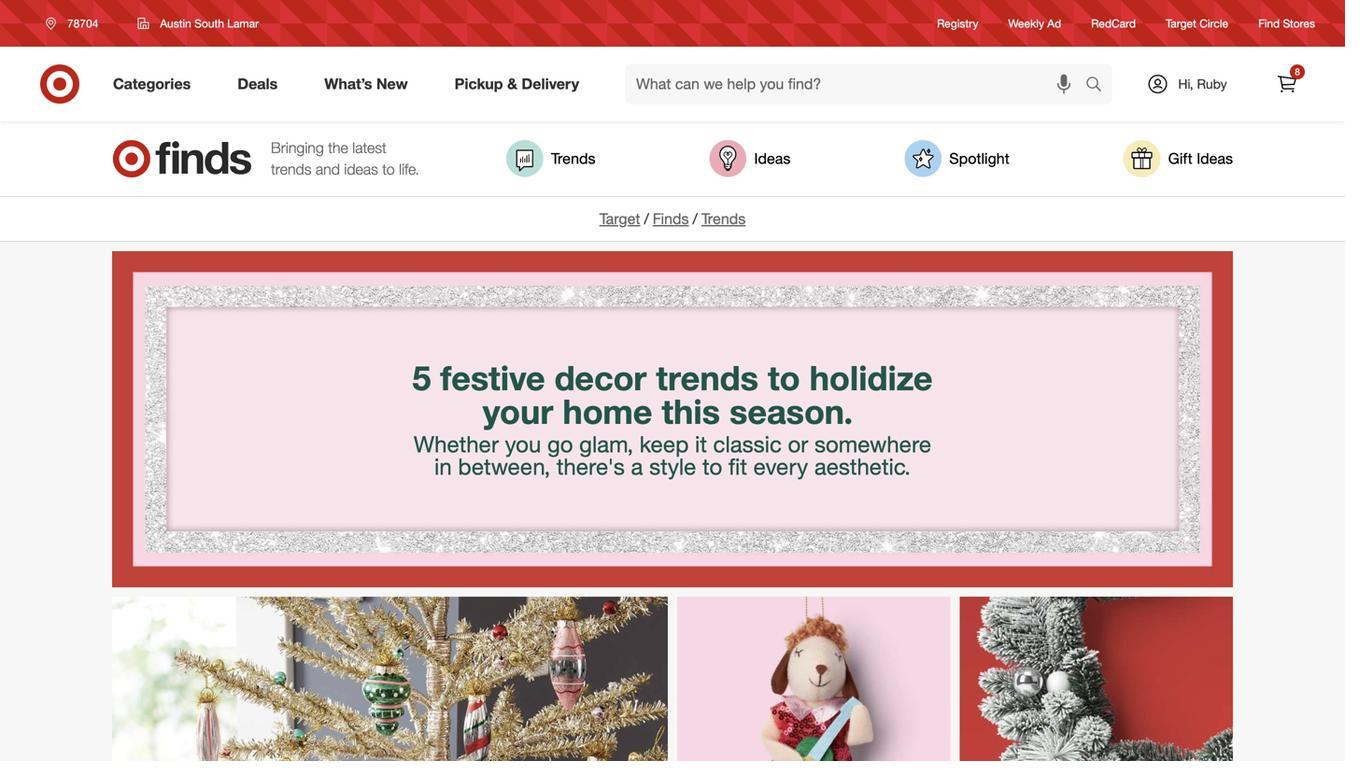 Task type: describe. For each thing, give the bounding box(es) containing it.
festive
[[441, 357, 545, 398]]

deals
[[238, 75, 278, 93]]

to inside 'bringing the latest trends and ideas to life.'
[[382, 160, 395, 178]]

weekly ad
[[1009, 16, 1062, 30]]

gift ideas
[[1169, 150, 1234, 168]]

go
[[548, 431, 573, 458]]

gift
[[1169, 150, 1193, 168]]

78704
[[67, 16, 98, 30]]

austin
[[160, 16, 191, 30]]

style
[[650, 453, 697, 480]]

life.
[[399, 160, 419, 178]]

0 vertical spatial trends link
[[506, 140, 596, 178]]

1 horizontal spatial to
[[703, 453, 723, 480]]

search button
[[1077, 64, 1122, 108]]

finds link
[[653, 210, 689, 228]]

south
[[195, 16, 224, 30]]

and
[[316, 160, 340, 178]]

redcard
[[1092, 16, 1136, 30]]

pickup & delivery link
[[439, 64, 603, 105]]

2 ideas from the left
[[1197, 150, 1234, 168]]

your
[[483, 391, 554, 432]]

trends for to
[[656, 357, 759, 398]]

1 horizontal spatial trends
[[702, 210, 746, 228]]

target circle link
[[1166, 15, 1229, 31]]

every
[[754, 453, 808, 480]]

weekly ad link
[[1009, 15, 1062, 31]]

registry link
[[937, 15, 979, 31]]

target for target / finds / trends
[[600, 210, 641, 228]]

5 festive decor trends to holidize your home this season. whether you go glam, keep it classic or somewhere in between, there's a style to fit every aesthetic.
[[412, 357, 943, 480]]

spotlight link
[[905, 140, 1010, 178]]

classic
[[714, 431, 782, 458]]

keep
[[640, 431, 689, 458]]

5
[[412, 357, 431, 398]]

find stores link
[[1259, 15, 1316, 31]]

circle
[[1200, 16, 1229, 30]]

search
[[1077, 77, 1122, 95]]

between,
[[458, 453, 551, 480]]

pickup & delivery
[[455, 75, 579, 93]]

find stores
[[1259, 16, 1316, 30]]

bringing
[[271, 139, 324, 157]]

austin south lamar
[[160, 16, 259, 30]]

target link
[[600, 210, 641, 228]]

registry
[[937, 16, 979, 30]]

8 link
[[1267, 64, 1308, 105]]

finds
[[653, 210, 689, 228]]

glam,
[[580, 431, 634, 458]]

new
[[376, 75, 408, 93]]

austin south lamar button
[[126, 7, 271, 40]]

1 vertical spatial to
[[768, 357, 800, 398]]

&
[[507, 75, 518, 93]]

latest
[[353, 139, 387, 157]]

in
[[435, 453, 452, 480]]

ideas link
[[710, 140, 791, 178]]

target / finds / trends
[[600, 210, 746, 228]]

1 horizontal spatial trends link
[[702, 210, 746, 228]]

1 / from the left
[[644, 210, 649, 228]]



Task type: locate. For each thing, give the bounding box(es) containing it.
1 vertical spatial trends
[[656, 357, 759, 398]]

holidize
[[810, 357, 933, 398]]

trends
[[551, 150, 596, 168], [702, 210, 746, 228]]

target
[[1166, 16, 1197, 30], [600, 210, 641, 228]]

0 horizontal spatial trends link
[[506, 140, 596, 178]]

weekly
[[1009, 16, 1045, 30]]

somewhere
[[815, 431, 932, 458]]

/ left finds "link" at the top of the page
[[644, 210, 649, 228]]

1 ideas from the left
[[755, 150, 791, 168]]

stores
[[1284, 16, 1316, 30]]

categories link
[[97, 64, 214, 105]]

1 horizontal spatial /
[[693, 210, 698, 228]]

1 vertical spatial target
[[600, 210, 641, 228]]

trends for and
[[271, 160, 312, 178]]

1 horizontal spatial target
[[1166, 16, 1197, 30]]

8
[[1295, 66, 1301, 78]]

/ right finds "link" at the top of the page
[[693, 210, 698, 228]]

target circle
[[1166, 16, 1229, 30]]

redcard link
[[1092, 15, 1136, 31]]

the
[[328, 139, 348, 157]]

trends link right finds "link" at the top of the page
[[702, 210, 746, 228]]

What can we help you find? suggestions appear below search field
[[625, 64, 1091, 105]]

0 vertical spatial target
[[1166, 16, 1197, 30]]

2 horizontal spatial to
[[768, 357, 800, 398]]

you
[[505, 431, 541, 458]]

what's new link
[[309, 64, 431, 105]]

trends down bringing
[[271, 160, 312, 178]]

ad
[[1048, 16, 1062, 30]]

hi,
[[1179, 76, 1194, 92]]

target for target circle
[[1166, 16, 1197, 30]]

0 horizontal spatial /
[[644, 210, 649, 228]]

trends inside 'bringing the latest trends and ideas to life.'
[[271, 160, 312, 178]]

1 horizontal spatial ideas
[[1197, 150, 1234, 168]]

target left circle
[[1166, 16, 1197, 30]]

0 horizontal spatial trends
[[271, 160, 312, 178]]

it
[[695, 431, 707, 458]]

trends right finds "link" at the top of the page
[[702, 210, 746, 228]]

trends inside 5 festive decor trends to holidize your home this season. whether you go glam, keep it classic or somewhere in between, there's a style to fit every aesthetic.
[[656, 357, 759, 398]]

delivery
[[522, 75, 579, 93]]

0 horizontal spatial ideas
[[755, 150, 791, 168]]

spotlight
[[950, 150, 1010, 168]]

to left life.
[[382, 160, 395, 178]]

to
[[382, 160, 395, 178], [768, 357, 800, 398], [703, 453, 723, 480]]

trends link
[[506, 140, 596, 178], [702, 210, 746, 228]]

categories
[[113, 75, 191, 93]]

pickup
[[455, 75, 503, 93]]

aesthetic.
[[815, 453, 911, 480]]

ruby
[[1198, 76, 1228, 92]]

this
[[662, 391, 721, 432]]

gift ideas link
[[1124, 140, 1234, 178]]

0 horizontal spatial target
[[600, 210, 641, 228]]

target left finds
[[600, 210, 641, 228]]

season.
[[730, 391, 853, 432]]

trends link down delivery
[[506, 140, 596, 178]]

fit
[[729, 453, 748, 480]]

1 horizontal spatial trends
[[656, 357, 759, 398]]

0 horizontal spatial to
[[382, 160, 395, 178]]

trends down delivery
[[551, 150, 596, 168]]

whether
[[414, 431, 499, 458]]

2 / from the left
[[693, 210, 698, 228]]

ideas
[[755, 150, 791, 168], [1197, 150, 1234, 168]]

target finds image
[[112, 140, 252, 178]]

2 vertical spatial to
[[703, 453, 723, 480]]

to up 'or'
[[768, 357, 800, 398]]

1 vertical spatial trends link
[[702, 210, 746, 228]]

trends
[[271, 160, 312, 178], [656, 357, 759, 398]]

0 vertical spatial trends
[[271, 160, 312, 178]]

/
[[644, 210, 649, 228], [693, 210, 698, 228]]

0 horizontal spatial trends
[[551, 150, 596, 168]]

or
[[788, 431, 809, 458]]

a
[[631, 453, 643, 480]]

0 vertical spatial to
[[382, 160, 395, 178]]

home
[[563, 391, 653, 432]]

deals link
[[222, 64, 301, 105]]

ideas
[[344, 160, 378, 178]]

find
[[1259, 16, 1280, 30]]

what's
[[325, 75, 372, 93]]

bringing the latest trends and ideas to life.
[[271, 139, 419, 178]]

hi, ruby
[[1179, 76, 1228, 92]]

78704 button
[[34, 7, 118, 40]]

decor
[[555, 357, 647, 398]]

1 vertical spatial trends
[[702, 210, 746, 228]]

lamar
[[227, 16, 259, 30]]

to left fit
[[703, 453, 723, 480]]

trends up it
[[656, 357, 759, 398]]

what's new
[[325, 75, 408, 93]]

0 vertical spatial trends
[[551, 150, 596, 168]]

there's
[[557, 453, 625, 480]]



Task type: vqa. For each thing, say whether or not it's contained in the screenshot.
the leftmost la
no



